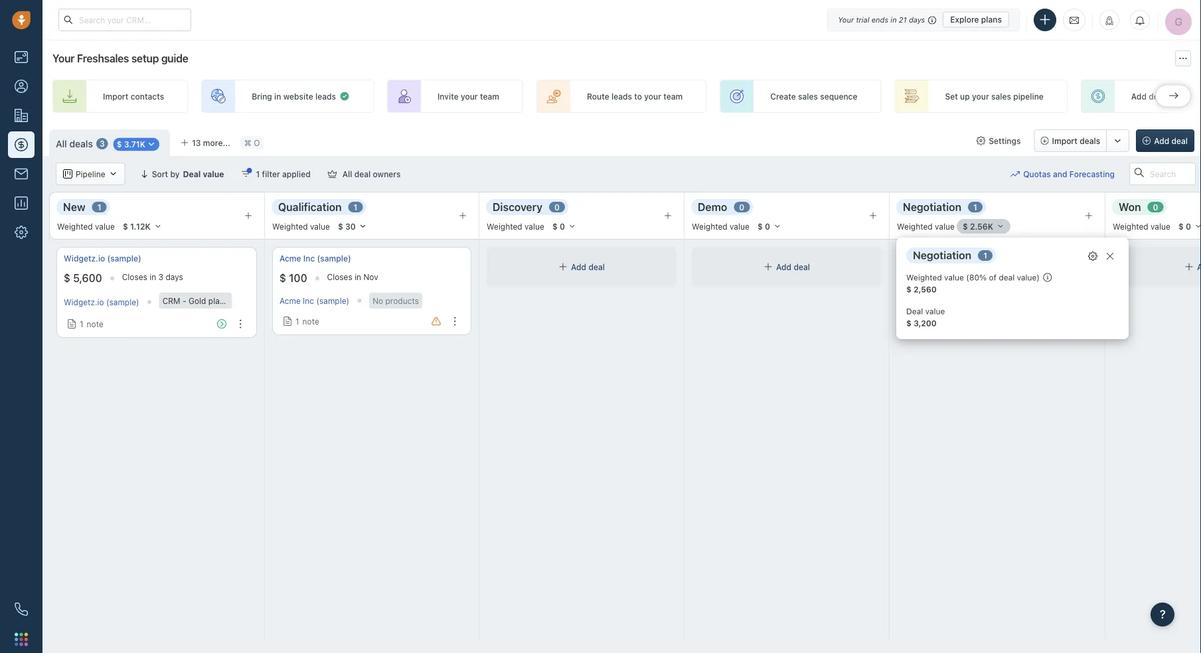 Task type: locate. For each thing, give the bounding box(es) containing it.
1 vertical spatial import
[[1053, 136, 1078, 145]]

1 horizontal spatial leads
[[612, 92, 632, 101]]

13 more...
[[192, 138, 230, 147]]

Search your CRM... text field
[[58, 9, 191, 31]]

closes left of
[[963, 273, 988, 282]]

2 $ 0 from the left
[[758, 222, 771, 231]]

1
[[256, 169, 260, 179], [97, 203, 101, 212], [354, 203, 358, 212], [974, 203, 978, 212], [984, 251, 988, 260], [296, 317, 299, 326], [80, 320, 83, 329], [921, 320, 924, 329]]

1 horizontal spatial your
[[645, 92, 662, 101]]

inc up 100
[[303, 254, 315, 263]]

acme inc (sample) up 100
[[280, 254, 351, 263]]

2 horizontal spatial closes
[[963, 273, 988, 282]]

2 leads from the left
[[612, 92, 632, 101]]

1 vertical spatial techcave (sample)
[[905, 298, 976, 307]]

techcave up "$ 3,200"
[[905, 254, 941, 263]]

1 horizontal spatial import
[[1053, 136, 1078, 145]]

3 inside all deals 3
[[100, 139, 105, 149]]

1 vertical spatial container_wx8msf4aqz5i3rn1 image
[[559, 262, 568, 272]]

closes in nov
[[327, 273, 378, 282]]

1 note down 2,560 at right
[[921, 320, 945, 329]]

widgetz.io (sample) link down 5,600
[[64, 298, 139, 307]]

all deals 3
[[56, 138, 105, 149]]

leads right website
[[316, 92, 336, 101]]

2 closes from the left
[[327, 273, 353, 282]]

1 $ 0 from the left
[[553, 222, 565, 231]]

weighted for qualification
[[272, 222, 308, 231]]

create sales sequence link
[[720, 80, 882, 113]]

0 horizontal spatial deal
[[183, 169, 201, 179]]

13
[[192, 138, 201, 147]]

1 techcave (sample) from the top
[[905, 254, 977, 263]]

your freshsales setup guide
[[52, 52, 188, 65]]

2 monthly from the left
[[1063, 296, 1093, 306]]

1 - from the left
[[183, 296, 186, 306]]

0 horizontal spatial import
[[103, 92, 128, 101]]

1 horizontal spatial sales
[[992, 92, 1012, 101]]

6 weighted value from the left
[[1113, 222, 1171, 231]]

3 weighted value from the left
[[487, 222, 545, 231]]

0 horizontal spatial closes
[[122, 273, 147, 282]]

1 note down 100
[[296, 317, 319, 326]]

1 vertical spatial widgetz.io (sample) link
[[64, 298, 139, 307]]

import for import deals
[[1053, 136, 1078, 145]]

1 horizontal spatial crm
[[999, 296, 1017, 306]]

deals for import
[[1080, 136, 1101, 145]]

weighted value for negotiation
[[898, 222, 955, 231]]

2 horizontal spatial container_wx8msf4aqz5i3rn1 image
[[908, 320, 917, 329]]

acme inc (sample) down 100
[[280, 296, 350, 306]]

import inside button
[[1053, 136, 1078, 145]]

1 vertical spatial acme inc (sample) link
[[280, 296, 350, 306]]

deal inside the add deal link
[[1149, 92, 1166, 101]]

your left the freshsales
[[52, 52, 75, 65]]

import for import contacts
[[103, 92, 128, 101]]

0 horizontal spatial gold
[[189, 296, 206, 306]]

1 vertical spatial acme inc (sample)
[[280, 296, 350, 306]]

forecasting
[[1070, 169, 1115, 179]]

widgetz.io (sample) up 5,600
[[64, 254, 141, 263]]

techcave down $ 2,560
[[905, 298, 940, 307]]

pipeline
[[1014, 92, 1044, 101]]

3
[[100, 139, 105, 149], [158, 273, 163, 282]]

1 down 100
[[296, 317, 299, 326]]

1 closes from the left
[[122, 273, 147, 282]]

days for new
[[166, 273, 183, 282]]

deal inside "negotiation" dialog
[[999, 273, 1015, 282]]

set
[[946, 92, 958, 101]]

$ 30
[[338, 222, 356, 231]]

3 your from the left
[[973, 92, 990, 101]]

acme inc (sample) link
[[280, 253, 351, 264], [280, 296, 350, 306]]

route
[[587, 92, 610, 101]]

0 horizontal spatial monthly
[[227, 296, 257, 306]]

0
[[555, 203, 560, 212], [740, 203, 745, 212], [1154, 203, 1159, 212], [560, 222, 565, 231], [765, 222, 771, 231], [1186, 222, 1192, 231]]

1 horizontal spatial container_wx8msf4aqz5i3rn1 image
[[559, 262, 568, 272]]

container_wx8msf4aqz5i3rn1 image inside quotas and forecasting link
[[1011, 169, 1021, 179]]

3 for in
[[158, 273, 163, 282]]

0 horizontal spatial -
[[183, 296, 186, 306]]

all deal owners button
[[319, 163, 410, 185]]

deal down $ 2,560
[[907, 307, 924, 316]]

weighted for demo
[[692, 222, 728, 231]]

crm down the closes in 3 days
[[163, 296, 180, 306]]

all up pipeline dropdown button
[[56, 138, 67, 149]]

explore plans link
[[943, 12, 1010, 28]]

2 horizontal spatial your
[[973, 92, 990, 101]]

0 horizontal spatial $ 0
[[553, 222, 565, 231]]

widgetz.io down $ 5,600 on the left top of the page
[[64, 298, 104, 307]]

0 horizontal spatial plan
[[208, 296, 224, 306]]

all inside button
[[343, 169, 352, 179]]

0 vertical spatial widgetz.io (sample) link
[[64, 253, 141, 264]]

2 $ 0 button from the left
[[752, 219, 788, 234]]

$ 0 button
[[547, 219, 583, 234], [752, 219, 788, 234], [1173, 219, 1202, 234]]

deal
[[1149, 92, 1166, 101], [1172, 136, 1188, 145], [355, 169, 371, 179], [589, 262, 605, 272], [794, 262, 810, 272], [999, 273, 1015, 282]]

0 horizontal spatial note
[[87, 320, 103, 329]]

import deals button
[[1035, 130, 1108, 152]]

deal
[[183, 169, 201, 179], [907, 307, 924, 316]]

1 horizontal spatial $ 0 button
[[752, 219, 788, 234]]

2 plan from the left
[[1045, 296, 1061, 306]]

1 horizontal spatial all
[[343, 169, 352, 179]]

deals up forecasting
[[1080, 136, 1101, 145]]

inc down 100
[[303, 296, 314, 306]]

sales left pipeline
[[992, 92, 1012, 101]]

1 vertical spatial acme
[[280, 296, 301, 306]]

weighted up techcave (sample) 'link'
[[898, 222, 933, 231]]

3.71k
[[124, 140, 146, 149]]

sort
[[152, 169, 168, 179]]

route leads to your team
[[587, 92, 683, 101]]

weighted value down discovery
[[487, 222, 545, 231]]

deals inside 'import deals' button
[[1080, 136, 1101, 145]]

quotas and forecasting link
[[1011, 163, 1129, 185]]

note down 5,600
[[87, 320, 103, 329]]

all
[[56, 138, 67, 149], [343, 169, 352, 179]]

1 horizontal spatial crm - gold plan monthly (sample)
[[999, 296, 1128, 306]]

weighted down the demo
[[692, 222, 728, 231]]

3,200 inside deal value $ 3,200
[[914, 319, 937, 328]]

1 vertical spatial widgetz.io
[[64, 298, 104, 307]]

1 $ 0 button from the left
[[547, 219, 583, 234]]

0 horizontal spatial team
[[480, 92, 500, 101]]

0 horizontal spatial 1 note
[[80, 320, 103, 329]]

0 horizontal spatial leads
[[316, 92, 336, 101]]

0 vertical spatial inc
[[303, 254, 315, 263]]

note down 2,560 at right
[[928, 320, 945, 329]]

weighted down new
[[57, 222, 93, 231]]

30
[[345, 222, 356, 231]]

1 horizontal spatial deals
[[1080, 136, 1101, 145]]

in left nov
[[355, 273, 361, 282]]

$ 100
[[280, 272, 307, 285]]

1 vertical spatial inc
[[303, 296, 314, 306]]

0 horizontal spatial your
[[461, 92, 478, 101]]

techcave (sample) down 2,560 at right
[[905, 298, 976, 307]]

0 horizontal spatial 3
[[100, 139, 105, 149]]

0 horizontal spatial days
[[166, 273, 183, 282]]

4 weighted value from the left
[[692, 222, 750, 231]]

import contacts link
[[52, 80, 188, 113]]

your trial ends in 21 days
[[838, 15, 926, 24]]

team
[[480, 92, 500, 101], [664, 92, 683, 101]]

import up quotas and forecasting
[[1053, 136, 1078, 145]]

weighted value up techcave (sample) 'link'
[[898, 222, 955, 231]]

sequence
[[821, 92, 858, 101]]

crm
[[163, 296, 180, 306], [999, 296, 1017, 306]]

acme inc (sample) link up 100
[[280, 253, 351, 264]]

2 horizontal spatial note
[[928, 320, 945, 329]]

team right invite
[[480, 92, 500, 101]]

2 crm - gold plan monthly (sample) from the left
[[999, 296, 1128, 306]]

set up your sales pipeline link
[[895, 80, 1068, 113]]

days right '6'
[[1007, 273, 1024, 282]]

pipeline button
[[56, 163, 125, 185]]

1 horizontal spatial -
[[1019, 296, 1023, 306]]

3,200 up 2,560 at right
[[914, 272, 943, 285]]

$ inside deal value $ 3,200
[[907, 319, 912, 328]]

widgetz.io
[[64, 254, 105, 263], [64, 298, 104, 307]]

1 vertical spatial all
[[343, 169, 352, 179]]

widgetz.io up $ 5,600 on the left top of the page
[[64, 254, 105, 263]]

1 horizontal spatial deal
[[907, 307, 924, 316]]

negotiation up techcave (sample) 'link'
[[903, 201, 962, 213]]

weighted
[[57, 222, 93, 231], [272, 222, 308, 231], [487, 222, 523, 231], [692, 222, 728, 231], [898, 222, 933, 231], [1113, 222, 1149, 231], [907, 273, 943, 282]]

1 widgetz.io (sample) link from the top
[[64, 253, 141, 264]]

your
[[838, 15, 854, 24], [52, 52, 75, 65]]

your inside 'link'
[[645, 92, 662, 101]]

weighted down qualification
[[272, 222, 308, 231]]

acme
[[280, 254, 301, 263], [280, 296, 301, 306]]

3,200
[[914, 272, 943, 285], [914, 319, 937, 328]]

acme up the "$ 100"
[[280, 254, 301, 263]]

$ 0 button for demo
[[752, 219, 788, 234]]

1 horizontal spatial your
[[838, 15, 854, 24]]

0 horizontal spatial container_wx8msf4aqz5i3rn1 image
[[147, 140, 156, 149]]

value for demo
[[730, 222, 750, 231]]

filter
[[262, 169, 280, 179]]

3 $ 0 from the left
[[1179, 222, 1192, 231]]

0 vertical spatial your
[[838, 15, 854, 24]]

deals up pipeline
[[69, 138, 93, 149]]

1 up closes in 6 days
[[984, 251, 988, 260]]

1 horizontal spatial monthly
[[1063, 296, 1093, 306]]

$
[[117, 140, 122, 149], [123, 222, 128, 231], [338, 222, 343, 231], [553, 222, 558, 231], [758, 222, 763, 231], [963, 222, 968, 231], [1179, 222, 1184, 231], [64, 272, 70, 285], [280, 272, 286, 285], [905, 272, 911, 285], [907, 285, 912, 294], [907, 319, 912, 328]]

new
[[63, 201, 85, 213]]

1 horizontal spatial note
[[303, 317, 319, 326]]

2 weighted value from the left
[[272, 222, 330, 231]]

phone element
[[8, 597, 35, 623]]

container_wx8msf4aqz5i3rn1 image for add deal
[[559, 262, 568, 272]]

in down $ 1.12k 'button'
[[150, 273, 156, 282]]

value
[[203, 169, 224, 179], [95, 222, 115, 231], [310, 222, 330, 231], [525, 222, 545, 231], [730, 222, 750, 231], [935, 222, 955, 231], [1151, 222, 1171, 231], [945, 273, 965, 282], [926, 307, 946, 316]]

deal right by
[[183, 169, 201, 179]]

days
[[909, 15, 926, 24], [166, 273, 183, 282], [1007, 273, 1024, 282]]

note
[[303, 317, 319, 326], [87, 320, 103, 329], [928, 320, 945, 329]]

2 team from the left
[[664, 92, 683, 101]]

2 3,200 from the top
[[914, 319, 937, 328]]

note for $ 5,600
[[87, 320, 103, 329]]

acme inc (sample)
[[280, 254, 351, 263], [280, 296, 350, 306]]

o
[[254, 138, 260, 147]]

2 techcave (sample) from the top
[[905, 298, 976, 307]]

create sales sequence
[[771, 92, 858, 101]]

(sample) inside acme inc (sample) link
[[317, 254, 351, 263]]

2 horizontal spatial $ 0
[[1179, 222, 1192, 231]]

plan
[[208, 296, 224, 306], [1045, 296, 1061, 306]]

2 acme from the top
[[280, 296, 301, 306]]

0 vertical spatial acme
[[280, 254, 301, 263]]

in
[[891, 15, 897, 24], [274, 92, 281, 101], [150, 273, 156, 282], [355, 273, 361, 282], [991, 273, 997, 282]]

closes left nov
[[327, 273, 353, 282]]

1 weighted value from the left
[[57, 222, 115, 231]]

leads inside 'link'
[[612, 92, 632, 101]]

your right to
[[645, 92, 662, 101]]

1 vertical spatial 3,200
[[914, 319, 937, 328]]

add deal link
[[1081, 80, 1190, 113]]

$ 3,200
[[905, 272, 943, 285]]

to
[[635, 92, 642, 101]]

$ 1.12k
[[123, 222, 151, 231]]

1 vertical spatial techcave
[[905, 298, 940, 307]]

$ inside $ 1.12k 'button'
[[123, 222, 128, 231]]

1 horizontal spatial 3
[[158, 273, 163, 282]]

0 horizontal spatial sales
[[799, 92, 818, 101]]

0 vertical spatial import
[[103, 92, 128, 101]]

acme down the "$ 100"
[[280, 296, 301, 306]]

0 vertical spatial techcave
[[905, 254, 941, 263]]

1 techcave from the top
[[905, 254, 941, 263]]

2 widgetz.io (sample) from the top
[[64, 298, 139, 307]]

3 down $ 1.12k 'button'
[[158, 273, 163, 282]]

sales
[[799, 92, 818, 101], [992, 92, 1012, 101]]

0 horizontal spatial deals
[[69, 138, 93, 149]]

2 vertical spatial container_wx8msf4aqz5i3rn1 image
[[908, 320, 917, 329]]

in left '6'
[[991, 273, 997, 282]]

nov
[[364, 273, 378, 282]]

1 horizontal spatial gold
[[1025, 296, 1042, 306]]

0 vertical spatial techcave (sample)
[[905, 254, 977, 263]]

1 left filter
[[256, 169, 260, 179]]

1 leads from the left
[[316, 92, 336, 101]]

0 vertical spatial acme inc (sample) link
[[280, 253, 351, 264]]

$ 5,600
[[64, 272, 102, 285]]

1 vertical spatial your
[[52, 52, 75, 65]]

weighted down won
[[1113, 222, 1149, 231]]

closes for $ 5,600
[[122, 273, 147, 282]]

in for negotiation
[[991, 273, 997, 282]]

1 horizontal spatial closes
[[327, 273, 353, 282]]

container_wx8msf4aqz5i3rn1 image
[[147, 140, 156, 149], [559, 262, 568, 272], [908, 320, 917, 329]]

weighted value down won
[[1113, 222, 1171, 231]]

1 widgetz.io from the top
[[64, 254, 105, 263]]

2 inc from the top
[[303, 296, 314, 306]]

0 vertical spatial container_wx8msf4aqz5i3rn1 image
[[147, 140, 156, 149]]

(sample)
[[107, 254, 141, 263], [317, 254, 351, 263], [943, 254, 977, 263], [317, 296, 350, 306], [259, 296, 292, 306], [1095, 296, 1128, 306], [106, 298, 139, 307], [942, 298, 976, 307]]

1 horizontal spatial team
[[664, 92, 683, 101]]

$ 0 button for won
[[1173, 219, 1202, 234]]

2,560
[[914, 285, 937, 294]]

0 horizontal spatial $ 0 button
[[547, 219, 583, 234]]

your right up
[[973, 92, 990, 101]]

0 vertical spatial 3
[[100, 139, 105, 149]]

2 horizontal spatial $ 0 button
[[1173, 219, 1202, 234]]

negotiation up "$ 3,200"
[[913, 249, 972, 262]]

negotiation inside "negotiation" dialog
[[913, 249, 972, 262]]

days right 21
[[909, 15, 926, 24]]

1 widgetz.io (sample) from the top
[[64, 254, 141, 263]]

0 vertical spatial all
[[56, 138, 67, 149]]

weighted value down qualification
[[272, 222, 330, 231]]

2 - from the left
[[1019, 296, 1023, 306]]

1 filter applied
[[256, 169, 311, 179]]

3 closes from the left
[[963, 273, 988, 282]]

weighted value down the demo
[[692, 222, 750, 231]]

1 inc from the top
[[303, 254, 315, 263]]

1.12k
[[130, 222, 151, 231]]

1 horizontal spatial 1 note
[[296, 317, 319, 326]]

0 vertical spatial 3,200
[[914, 272, 943, 285]]

0 vertical spatial deal
[[183, 169, 201, 179]]

team right to
[[664, 92, 683, 101]]

1 horizontal spatial days
[[909, 15, 926, 24]]

0 vertical spatial acme inc (sample)
[[280, 254, 351, 263]]

container_wx8msf4aqz5i3rn1 image
[[339, 91, 350, 102], [977, 136, 986, 145], [63, 169, 72, 179], [109, 169, 118, 179], [242, 169, 251, 179], [328, 169, 337, 179], [1011, 169, 1021, 179], [1089, 252, 1098, 261], [1106, 252, 1115, 261], [764, 262, 773, 272], [1185, 262, 1195, 272], [1044, 273, 1053, 282], [283, 317, 292, 326], [67, 320, 76, 329]]

weighted value for discovery
[[487, 222, 545, 231]]

1 vertical spatial 3
[[158, 273, 163, 282]]

1 vertical spatial negotiation
[[913, 249, 972, 262]]

qualification
[[278, 201, 342, 213]]

leads left to
[[612, 92, 632, 101]]

2 your from the left
[[645, 92, 662, 101]]

1 horizontal spatial plan
[[1045, 296, 1061, 306]]

closes right 5,600
[[122, 273, 147, 282]]

days down $ 1.12k 'button'
[[166, 273, 183, 282]]

sales right 'create'
[[799, 92, 818, 101]]

send email image
[[1070, 14, 1080, 25]]

0 vertical spatial widgetz.io
[[64, 254, 105, 263]]

note down 100
[[303, 317, 319, 326]]

techcave (sample) up "$ 3,200"
[[905, 254, 977, 263]]

1 horizontal spatial $ 0
[[758, 222, 771, 231]]

import left 'contacts'
[[103, 92, 128, 101]]

weighted down discovery
[[487, 222, 523, 231]]

widgetz.io (sample) down 5,600
[[64, 298, 139, 307]]

0 horizontal spatial crm
[[163, 296, 180, 306]]

import deals group
[[1035, 130, 1130, 152]]

0 horizontal spatial all
[[56, 138, 67, 149]]

21
[[899, 15, 907, 24]]

deal inside "add deal" button
[[1172, 136, 1188, 145]]

in left 21
[[891, 15, 897, 24]]

widgetz.io (sample) link up 5,600
[[64, 253, 141, 264]]

3,200 down 2,560 at right
[[914, 319, 937, 328]]

weighted value down new
[[57, 222, 115, 231]]

acme inc (sample) link down 100
[[280, 296, 350, 306]]

weighted up 2,560 at right
[[907, 273, 943, 282]]

1 crm from the left
[[163, 296, 180, 306]]

(sample) inside techcave (sample) 'link'
[[943, 254, 977, 263]]

monthly
[[227, 296, 257, 306], [1063, 296, 1093, 306]]

weighted value for new
[[57, 222, 115, 231]]

1 note down 5,600
[[80, 320, 103, 329]]

0 horizontal spatial your
[[52, 52, 75, 65]]

1 vertical spatial deal
[[907, 307, 924, 316]]

explore plans
[[951, 15, 1002, 24]]

5 weighted value from the left
[[898, 222, 955, 231]]

in for new
[[150, 273, 156, 282]]

gold
[[189, 296, 206, 306], [1025, 296, 1042, 306]]

quotas and forecasting
[[1024, 169, 1115, 179]]

1 down $ 5,600 on the left top of the page
[[80, 320, 83, 329]]

all left owners on the top left
[[343, 169, 352, 179]]

0 vertical spatial widgetz.io (sample)
[[64, 254, 141, 263]]

leads
[[316, 92, 336, 101], [612, 92, 632, 101]]

- down the closes in 3 days
[[183, 296, 186, 306]]

weighted for negotiation
[[898, 222, 933, 231]]

2 horizontal spatial days
[[1007, 273, 1024, 282]]

1 vertical spatial widgetz.io (sample)
[[64, 298, 139, 307]]

-
[[183, 296, 186, 306], [1019, 296, 1023, 306]]

1 monthly from the left
[[227, 296, 257, 306]]

days for negotiation
[[1007, 273, 1024, 282]]

negotiation
[[903, 201, 962, 213], [913, 249, 972, 262]]

your right invite
[[461, 92, 478, 101]]

crm down '6'
[[999, 296, 1017, 306]]

closes in 6 days
[[963, 273, 1024, 282]]

techcave
[[905, 254, 941, 263], [905, 298, 940, 307]]

2 sales from the left
[[992, 92, 1012, 101]]

3 $ 0 button from the left
[[1173, 219, 1202, 234]]

1 down $ 2,560
[[921, 320, 924, 329]]

3 right all deals link
[[100, 139, 105, 149]]

your left trial
[[838, 15, 854, 24]]

widgetz.io (sample) link
[[64, 253, 141, 264], [64, 298, 139, 307]]

- down value)
[[1019, 296, 1023, 306]]

0 horizontal spatial crm - gold plan monthly (sample)
[[163, 296, 292, 306]]



Task type: describe. For each thing, give the bounding box(es) containing it.
2 crm from the left
[[999, 296, 1017, 306]]

1 inside button
[[256, 169, 260, 179]]

freshsales
[[77, 52, 129, 65]]

invite your team link
[[387, 80, 523, 113]]

in right bring
[[274, 92, 281, 101]]

weighted value (80% of deal value)
[[907, 273, 1040, 282]]

1 up $ 30 button
[[354, 203, 358, 212]]

deal value $ 3,200
[[907, 307, 946, 328]]

3 for deals
[[100, 139, 105, 149]]

$ inside $ 3.71k button
[[117, 140, 122, 149]]

techcave inside 'link'
[[905, 254, 941, 263]]

container_wx8msf4aqz5i3rn1 image for 1
[[908, 320, 917, 329]]

contacts
[[131, 92, 164, 101]]

settings button
[[970, 130, 1028, 152]]

$ 3.71k
[[117, 140, 146, 149]]

$ 2.56k
[[963, 222, 994, 231]]

add deal inside "add deal" button
[[1155, 136, 1188, 145]]

$ inside $ 2.56k button
[[963, 222, 968, 231]]

products
[[386, 296, 419, 306]]

bring
[[252, 92, 272, 101]]

2 horizontal spatial 1 note
[[921, 320, 945, 329]]

1 filter applied button
[[233, 163, 319, 185]]

route leads to your team link
[[537, 80, 707, 113]]

weighted value for won
[[1113, 222, 1171, 231]]

2 widgetz.io (sample) link from the top
[[64, 298, 139, 307]]

add inside "add deal" button
[[1155, 136, 1170, 145]]

add deal inside the add deal link
[[1132, 92, 1166, 101]]

website
[[283, 92, 313, 101]]

won
[[1119, 201, 1142, 213]]

$ 2,560
[[907, 285, 937, 294]]

pipeline
[[76, 169, 105, 179]]

container_wx8msf4aqz5i3rn1 image inside the settings 'popup button'
[[977, 136, 986, 145]]

deals for all
[[69, 138, 93, 149]]

1 sales from the left
[[799, 92, 818, 101]]

more...
[[203, 138, 230, 147]]

negotiation dialog
[[897, 238, 1129, 339]]

invite
[[438, 92, 459, 101]]

1 acme inc (sample) from the top
[[280, 254, 351, 263]]

discovery
[[493, 201, 543, 213]]

all for deals
[[56, 138, 67, 149]]

weighted value for qualification
[[272, 222, 330, 231]]

1 right new
[[97, 203, 101, 212]]

1 note for $ 100
[[296, 317, 319, 326]]

container_wx8msf4aqz5i3rn1 image inside all deal owners button
[[328, 169, 337, 179]]

freshworks switcher image
[[15, 633, 28, 647]]

$ 30 button
[[332, 219, 373, 234]]

applied
[[282, 169, 311, 179]]

1 your from the left
[[461, 92, 478, 101]]

import deals
[[1053, 136, 1101, 145]]

up
[[961, 92, 970, 101]]

trial
[[857, 15, 870, 24]]

invite your team
[[438, 92, 500, 101]]

set up your sales pipeline
[[946, 92, 1044, 101]]

1 3,200 from the top
[[914, 272, 943, 285]]

of
[[990, 273, 997, 282]]

plans
[[982, 15, 1002, 24]]

value inside deal value $ 3,200
[[926, 307, 946, 316]]

weighted for won
[[1113, 222, 1149, 231]]

closes in 3 days
[[122, 273, 183, 282]]

value)
[[1017, 273, 1040, 282]]

1 inside "negotiation" dialog
[[984, 251, 988, 260]]

container_wx8msf4aqz5i3rn1 image inside the bring in website leads link
[[339, 91, 350, 102]]

bring in website leads
[[252, 92, 336, 101]]

1 team from the left
[[480, 92, 500, 101]]

$ 0 button for discovery
[[547, 219, 583, 234]]

demo
[[698, 201, 728, 213]]

$ 1.12k button
[[117, 219, 168, 234]]

bring in website leads link
[[201, 80, 374, 113]]

1 plan from the left
[[208, 296, 224, 306]]

guide
[[161, 52, 188, 65]]

ends
[[872, 15, 889, 24]]

closes for $ 100
[[327, 273, 353, 282]]

your for your trial ends in 21 days
[[838, 15, 854, 24]]

and
[[1054, 169, 1068, 179]]

weighted for discovery
[[487, 222, 523, 231]]

create
[[771, 92, 796, 101]]

2.56k
[[971, 222, 994, 231]]

6
[[1000, 273, 1005, 282]]

2 gold from the left
[[1025, 296, 1042, 306]]

deal inside deal value $ 3,200
[[907, 307, 924, 316]]

container_wx8msf4aqz5i3rn1 image inside 1 filter applied button
[[242, 169, 251, 179]]

note for $ 100
[[303, 317, 319, 326]]

value for won
[[1151, 222, 1171, 231]]

phone image
[[15, 603, 28, 617]]

container_wx8msf4aqz5i3rn1 image inside $ 3.71k button
[[147, 140, 156, 149]]

quotas
[[1024, 169, 1051, 179]]

team inside 'link'
[[664, 92, 683, 101]]

13 more... button
[[173, 134, 238, 152]]

techcave (sample) link
[[905, 253, 977, 264]]

value for qualification
[[310, 222, 330, 231]]

(80%
[[967, 273, 987, 282]]

1 gold from the left
[[189, 296, 206, 306]]

by
[[170, 169, 180, 179]]

setup
[[131, 52, 159, 65]]

weighted for new
[[57, 222, 93, 231]]

your for your freshsales setup guide
[[52, 52, 75, 65]]

all deal owners
[[343, 169, 401, 179]]

0 vertical spatial negotiation
[[903, 201, 962, 213]]

100
[[289, 272, 307, 285]]

Search field
[[1130, 163, 1196, 185]]

1 acme from the top
[[280, 254, 301, 263]]

$ 3.71k button
[[109, 136, 163, 152]]

(sample) inside widgetz.io (sample) link
[[107, 254, 141, 263]]

what's new image
[[1105, 16, 1115, 25]]

value for discovery
[[525, 222, 545, 231]]

1 note for $ 5,600
[[80, 320, 103, 329]]

⌘ o
[[244, 138, 260, 147]]

$ 3.71k button
[[113, 138, 159, 151]]

2 acme inc (sample) from the top
[[280, 296, 350, 306]]

owners
[[373, 169, 401, 179]]

weighted value for demo
[[692, 222, 750, 231]]

value for negotiation
[[935, 222, 955, 231]]

1 acme inc (sample) link from the top
[[280, 253, 351, 264]]

5,600
[[73, 272, 102, 285]]

$ 0 for demo
[[758, 222, 771, 231]]

value for new
[[95, 222, 115, 231]]

2 acme inc (sample) link from the top
[[280, 296, 350, 306]]

all for deal
[[343, 169, 352, 179]]

$ inside $ 30 button
[[338, 222, 343, 231]]

all deals link
[[56, 137, 93, 151]]

settings
[[989, 136, 1021, 145]]

deal inside all deal owners button
[[355, 169, 371, 179]]

in for qualification
[[355, 273, 361, 282]]

weighted inside "negotiation" dialog
[[907, 273, 943, 282]]

1 crm - gold plan monthly (sample) from the left
[[163, 296, 292, 306]]

2 techcave from the top
[[905, 298, 940, 307]]

closes for $ 3,200
[[963, 273, 988, 282]]

no
[[373, 296, 383, 306]]

no products
[[373, 296, 419, 306]]

2 widgetz.io from the top
[[64, 298, 104, 307]]

$ 0 for discovery
[[553, 222, 565, 231]]

$ 0 for won
[[1179, 222, 1192, 231]]

import contacts
[[103, 92, 164, 101]]

⌘
[[244, 138, 252, 147]]

add deal button
[[1137, 130, 1195, 152]]

1 up $ 2.56k
[[974, 203, 978, 212]]

$ 2.56k button
[[957, 219, 1011, 234]]



Task type: vqa. For each thing, say whether or not it's contained in the screenshot.
'Add' corresponding to Add unsubscribe link
no



